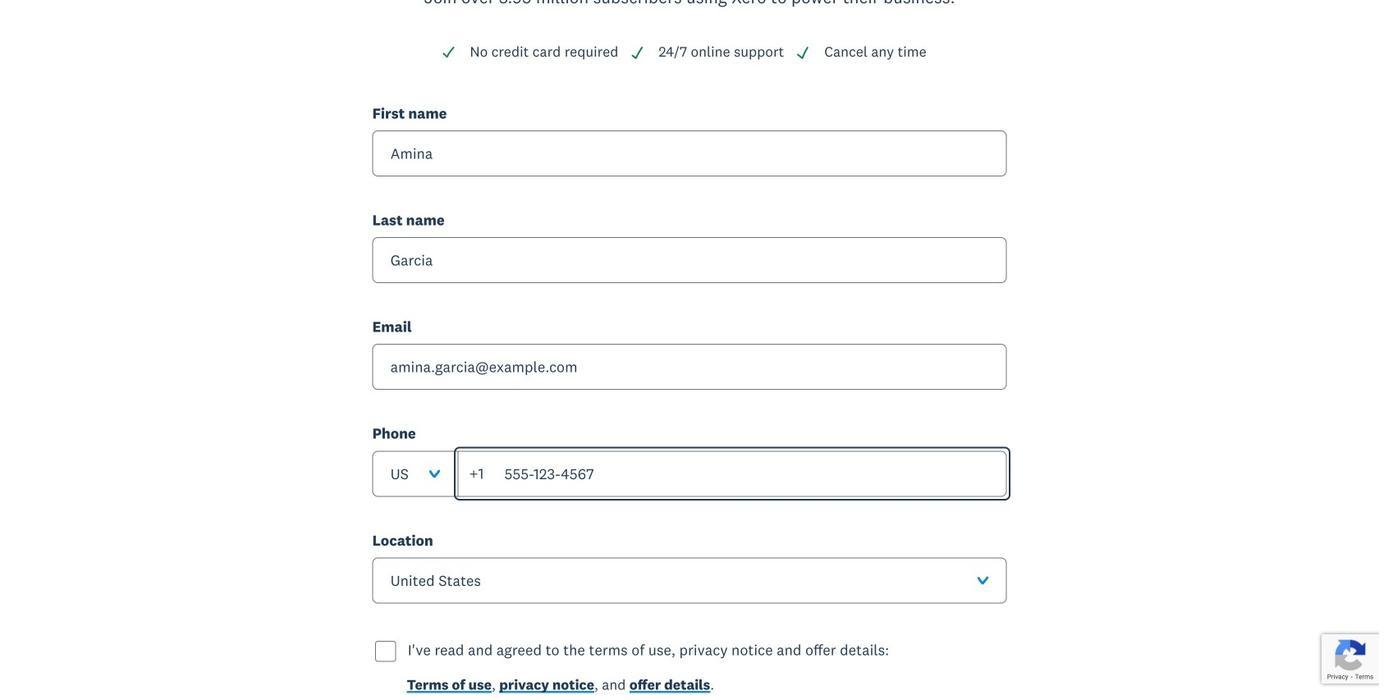 Task type: describe. For each thing, give the bounding box(es) containing it.
Email email field
[[372, 344, 1007, 390]]

First name text field
[[372, 131, 1007, 177]]



Task type: vqa. For each thing, say whether or not it's contained in the screenshot.
'Payroll with Gusto'
no



Task type: locate. For each thing, give the bounding box(es) containing it.
Phone text field
[[458, 451, 1007, 497]]

Last name text field
[[372, 237, 1007, 283]]



